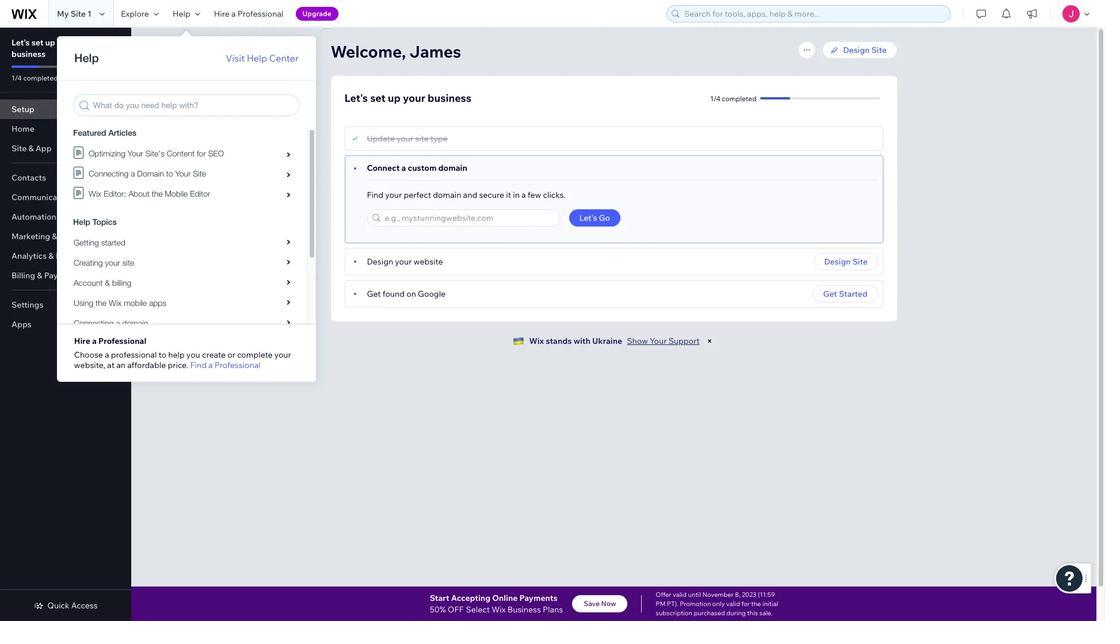 Task type: vqa. For each thing, say whether or not it's contained in the screenshot.
Billing & Payments
yes



Task type: describe. For each thing, give the bounding box(es) containing it.
& for marketing
[[52, 232, 57, 242]]

start
[[430, 594, 450, 604]]

subscription
[[656, 610, 693, 618]]

50%
[[430, 605, 446, 616]]

pt).
[[667, 601, 679, 609]]

website
[[414, 257, 443, 267]]

get started
[[824, 289, 868, 299]]

wix stands with ukraine show your support
[[530, 336, 700, 347]]

for
[[742, 601, 750, 609]]

with
[[574, 336, 591, 347]]

promotion
[[680, 601, 711, 609]]

1 vertical spatial business
[[428, 92, 472, 105]]

wix inside start accepting online payments 50% off select wix business plans
[[492, 605, 506, 616]]

the
[[752, 601, 761, 609]]

1 vertical spatial professional
[[99, 336, 146, 347]]

marketing
[[12, 232, 50, 242]]

go
[[599, 213, 611, 223]]

sale.
[[760, 610, 773, 618]]

during
[[727, 610, 746, 618]]

1 horizontal spatial let's
[[345, 92, 368, 105]]

automations link
[[0, 207, 131, 227]]

1 vertical spatial let's set up your business
[[345, 92, 472, 105]]

connect a custom domain
[[367, 163, 468, 173]]

your left site
[[397, 134, 414, 144]]

communications button
[[0, 188, 131, 207]]

let's go
[[580, 213, 611, 223]]

1 horizontal spatial hire
[[214, 9, 230, 19]]

save now
[[584, 600, 616, 609]]

let's inside let's go button
[[580, 213, 597, 223]]

a left custom
[[402, 163, 406, 173]]

design inside button
[[825, 257, 851, 267]]

1 vertical spatial set
[[370, 92, 386, 105]]

find a professional link
[[190, 361, 261, 371]]

domain for perfect
[[433, 190, 462, 200]]

perfect
[[404, 190, 431, 200]]

marketing & seo
[[12, 232, 76, 242]]

save
[[584, 600, 600, 609]]

& for billing
[[37, 271, 42, 281]]

choose a professional to help you create or complete your website, at an affordable price.
[[74, 350, 291, 371]]

type
[[431, 134, 448, 144]]

find for find a professional
[[190, 361, 207, 371]]

payments inside start accepting online payments 50% off select wix business plans
[[520, 594, 558, 604]]

site & app button
[[0, 139, 131, 158]]

professional for hire a professional link
[[238, 9, 284, 19]]

a right in
[[522, 190, 526, 200]]

custom
[[408, 163, 437, 173]]

in
[[513, 190, 520, 200]]

this
[[748, 610, 759, 618]]

upgrade button
[[296, 7, 339, 21]]

online
[[493, 594, 518, 604]]

Search for tools, apps, help & more... field
[[681, 6, 947, 22]]

quick access
[[47, 601, 98, 612]]

update your site type
[[367, 134, 448, 144]]

analytics
[[12, 251, 47, 261]]

(11:59
[[758, 591, 776, 600]]

your inside let's set up your business
[[57, 37, 74, 48]]

on
[[407, 289, 416, 299]]

8,
[[735, 591, 741, 600]]

& for site
[[28, 143, 34, 154]]

1 horizontal spatial valid
[[727, 601, 741, 609]]

select
[[466, 605, 490, 616]]

1 horizontal spatial wix
[[530, 336, 544, 347]]

business inside let's set up your business
[[12, 49, 46, 59]]

design site link
[[823, 41, 898, 59]]

app
[[36, 143, 52, 154]]

home
[[12, 124, 34, 134]]

price.
[[168, 361, 188, 371]]

it
[[506, 190, 511, 200]]

at
[[107, 361, 115, 371]]

settings
[[12, 300, 43, 310]]

a inside choose a professional to help you create or complete your website, at an affordable price.
[[105, 350, 109, 361]]

professional for find a professional link
[[215, 361, 261, 371]]

1/4 completed inside sidebar element
[[12, 74, 58, 82]]

set inside let's set up your business
[[32, 37, 43, 48]]

0 vertical spatial valid
[[673, 591, 687, 600]]

site
[[415, 134, 429, 144]]

pm
[[656, 601, 666, 609]]

site inside button
[[853, 257, 868, 267]]

complete
[[237, 350, 273, 361]]

2023
[[742, 591, 757, 600]]

accepting
[[451, 594, 491, 604]]

your left website
[[395, 257, 412, 267]]

design site button
[[814, 253, 879, 271]]

show your support button
[[627, 336, 700, 347]]

analytics & reports button
[[0, 246, 131, 266]]

contacts
[[12, 173, 46, 183]]

reports
[[56, 251, 86, 261]]

welcome, james
[[331, 41, 461, 62]]

apps button
[[0, 315, 131, 335]]

or
[[228, 350, 236, 361]]

let's inside let's set up your business
[[12, 37, 30, 48]]

now
[[602, 600, 616, 609]]

off
[[448, 605, 464, 616]]

clicks.
[[543, 190, 566, 200]]

help inside the help button
[[173, 9, 190, 19]]

help
[[168, 350, 185, 361]]

your up update your site type
[[403, 92, 426, 105]]

home link
[[0, 119, 131, 139]]

sidebar element
[[0, 28, 131, 622]]

found
[[383, 289, 405, 299]]

find for find your perfect domain and secure it in a few clicks.
[[367, 190, 384, 200]]

welcome,
[[331, 41, 406, 62]]



Task type: locate. For each thing, give the bounding box(es) containing it.
design inside "link"
[[844, 45, 870, 55]]

1 horizontal spatial business
[[428, 92, 472, 105]]

offer
[[656, 591, 672, 600]]

& left seo
[[52, 232, 57, 242]]

james
[[410, 41, 461, 62]]

design your website
[[367, 257, 443, 267]]

0 vertical spatial wix
[[530, 336, 544, 347]]

get started button
[[813, 286, 879, 303]]

2 vertical spatial let's
[[580, 213, 597, 223]]

billing & payments button
[[0, 266, 131, 286]]

business
[[12, 49, 46, 59], [428, 92, 472, 105]]

upgrade
[[303, 9, 332, 18]]

domain for custom
[[439, 163, 468, 173]]

your right 'complete'
[[275, 350, 291, 361]]

1 horizontal spatial up
[[388, 92, 401, 105]]

your left perfect
[[385, 190, 402, 200]]

settings link
[[0, 295, 131, 315]]

a left an
[[105, 350, 109, 361]]

a
[[231, 9, 236, 19], [402, 163, 406, 173], [522, 190, 526, 200], [92, 336, 97, 347], [105, 350, 109, 361], [209, 361, 213, 371]]

support
[[669, 336, 700, 347]]

find
[[367, 190, 384, 200], [190, 361, 207, 371]]

0 horizontal spatial valid
[[673, 591, 687, 600]]

0 horizontal spatial set
[[32, 37, 43, 48]]

1 vertical spatial 1/4
[[711, 94, 721, 103]]

0 horizontal spatial payments
[[44, 271, 82, 281]]

0 vertical spatial payments
[[44, 271, 82, 281]]

marketing & seo button
[[0, 227, 131, 246]]

& inside dropdown button
[[52, 232, 57, 242]]

get for get started
[[824, 289, 838, 299]]

offer valid until november 8, 2023 (11:59 pm pt). promotion only valid for the initial subscription purchased during this sale.
[[656, 591, 779, 618]]

an
[[116, 361, 126, 371]]

get
[[367, 289, 381, 299], [824, 289, 838, 299]]

0 horizontal spatial let's set up your business
[[12, 37, 74, 59]]

valid up the during
[[727, 601, 741, 609]]

1 vertical spatial up
[[388, 92, 401, 105]]

november
[[703, 591, 734, 600]]

and
[[463, 190, 478, 200]]

0 horizontal spatial 1/4
[[12, 74, 22, 82]]

0 horizontal spatial get
[[367, 289, 381, 299]]

site
[[71, 9, 86, 19], [872, 45, 887, 55], [12, 143, 27, 154], [853, 257, 868, 267]]

stands
[[546, 336, 572, 347]]

1 vertical spatial hire a professional
[[74, 336, 146, 347]]

1 horizontal spatial hire a professional
[[214, 9, 284, 19]]

billing
[[12, 271, 35, 281]]

1 horizontal spatial completed
[[722, 94, 757, 103]]

only
[[713, 601, 725, 609]]

1 horizontal spatial payments
[[520, 594, 558, 604]]

find down connect
[[367, 190, 384, 200]]

payments down analytics & reports popup button
[[44, 271, 82, 281]]

contacts button
[[0, 168, 131, 188]]

let's set up your business inside sidebar element
[[12, 37, 74, 59]]

business up type
[[428, 92, 472, 105]]

set
[[32, 37, 43, 48], [370, 92, 386, 105]]

1 horizontal spatial 1/4
[[711, 94, 721, 103]]

started
[[840, 289, 868, 299]]

your
[[650, 336, 667, 347]]

& right billing
[[37, 271, 42, 281]]

1/4
[[12, 74, 22, 82], [711, 94, 721, 103]]

0 vertical spatial let's set up your business
[[12, 37, 74, 59]]

1
[[88, 9, 92, 19]]

access
[[71, 601, 98, 612]]

0 vertical spatial up
[[45, 37, 55, 48]]

0 vertical spatial 1/4
[[12, 74, 22, 82]]

0 vertical spatial domain
[[439, 163, 468, 173]]

completed inside sidebar element
[[23, 74, 58, 82]]

business
[[508, 605, 541, 616]]

save now button
[[573, 596, 628, 613]]

hire up choose
[[74, 336, 90, 347]]

1 horizontal spatial 1/4 completed
[[711, 94, 757, 103]]

0 vertical spatial set
[[32, 37, 43, 48]]

&
[[28, 143, 34, 154], [52, 232, 57, 242], [49, 251, 54, 261], [37, 271, 42, 281]]

visit
[[226, 52, 245, 64]]

let's
[[12, 37, 30, 48], [345, 92, 368, 105], [580, 213, 597, 223]]

valid
[[673, 591, 687, 600], [727, 601, 741, 609]]

0 horizontal spatial help
[[173, 9, 190, 19]]

& left reports
[[49, 251, 54, 261]]

design site inside "link"
[[844, 45, 887, 55]]

0 vertical spatial design site
[[844, 45, 887, 55]]

& inside 'dropdown button'
[[37, 271, 42, 281]]

domain up find your perfect domain and secure it in a few clicks.
[[439, 163, 468, 173]]

1 vertical spatial completed
[[722, 94, 757, 103]]

& inside dropdown button
[[28, 143, 34, 154]]

a right you
[[209, 361, 213, 371]]

0 horizontal spatial hire
[[74, 336, 90, 347]]

connect
[[367, 163, 400, 173]]

e.g., mystunningwebsite.com field
[[382, 210, 556, 226]]

& for analytics
[[49, 251, 54, 261]]

business up setup
[[12, 49, 46, 59]]

0 vertical spatial find
[[367, 190, 384, 200]]

hire right the help button
[[214, 9, 230, 19]]

2 horizontal spatial let's
[[580, 213, 597, 223]]

0 horizontal spatial wix
[[492, 605, 506, 616]]

let's set up your business up update your site type
[[345, 92, 472, 105]]

help button
[[166, 0, 207, 28]]

get left started
[[824, 289, 838, 299]]

design site inside button
[[825, 257, 868, 267]]

website,
[[74, 361, 105, 371]]

1 horizontal spatial find
[[367, 190, 384, 200]]

1 vertical spatial domain
[[433, 190, 462, 200]]

ukraine
[[593, 336, 623, 347]]

0 horizontal spatial completed
[[23, 74, 58, 82]]

1 vertical spatial let's
[[345, 92, 368, 105]]

1 horizontal spatial get
[[824, 289, 838, 299]]

until
[[688, 591, 701, 600]]

up inside let's set up your business
[[45, 37, 55, 48]]

0 vertical spatial business
[[12, 49, 46, 59]]

0 horizontal spatial 1/4 completed
[[12, 74, 58, 82]]

help inside visit help center 'link'
[[247, 52, 267, 64]]

professional
[[111, 350, 157, 361]]

a up choose
[[92, 336, 97, 347]]

1 vertical spatial hire
[[74, 336, 90, 347]]

2 vertical spatial professional
[[215, 361, 261, 371]]

wix left stands
[[530, 336, 544, 347]]

help right explore
[[173, 9, 190, 19]]

quick access button
[[34, 601, 98, 612]]

0 vertical spatial hire a professional
[[214, 9, 284, 19]]

choose
[[74, 350, 103, 361]]

setup link
[[0, 100, 131, 119]]

plans
[[543, 605, 563, 616]]

few
[[528, 190, 542, 200]]

my
[[57, 9, 69, 19]]

communications
[[12, 192, 76, 203]]

1 vertical spatial valid
[[727, 601, 741, 609]]

visit help center
[[226, 52, 299, 64]]

help right visit
[[247, 52, 267, 64]]

a up visit
[[231, 9, 236, 19]]

google
[[418, 289, 446, 299]]

payments up business
[[520, 594, 558, 604]]

initial
[[763, 601, 779, 609]]

seo
[[59, 232, 76, 242]]

design up the get started
[[825, 257, 851, 267]]

get found on google
[[367, 289, 446, 299]]

affordable
[[127, 361, 166, 371]]

domain left and
[[433, 190, 462, 200]]

1 horizontal spatial help
[[247, 52, 267, 64]]

find a professional
[[190, 361, 261, 371]]

wix
[[530, 336, 544, 347], [492, 605, 506, 616]]

& inside popup button
[[49, 251, 54, 261]]

0 vertical spatial help
[[173, 9, 190, 19]]

hire a professional up visit
[[214, 9, 284, 19]]

0 vertical spatial 1/4 completed
[[12, 74, 58, 82]]

explore
[[121, 9, 149, 19]]

update
[[367, 134, 395, 144]]

0 vertical spatial let's
[[12, 37, 30, 48]]

get for get found on google
[[367, 289, 381, 299]]

design up found on the top
[[367, 257, 393, 267]]

& left app
[[28, 143, 34, 154]]

you
[[187, 350, 200, 361]]

1 get from the left
[[367, 289, 381, 299]]

2 get from the left
[[824, 289, 838, 299]]

find your perfect domain and secure it in a few clicks.
[[367, 190, 566, 200]]

purchased
[[694, 610, 725, 618]]

find right the price.
[[190, 361, 207, 371]]

analytics & reports
[[12, 251, 86, 261]]

valid up pt).
[[673, 591, 687, 600]]

1 vertical spatial design site
[[825, 257, 868, 267]]

hire a professional
[[214, 9, 284, 19], [74, 336, 146, 347]]

up
[[45, 37, 55, 48], [388, 92, 401, 105]]

site inside dropdown button
[[12, 143, 27, 154]]

0 horizontal spatial up
[[45, 37, 55, 48]]

hire a professional up at
[[74, 336, 146, 347]]

your down my
[[57, 37, 74, 48]]

create
[[202, 350, 226, 361]]

0 horizontal spatial let's
[[12, 37, 30, 48]]

site & app
[[12, 143, 52, 154]]

let's set up your business down my
[[12, 37, 74, 59]]

1 vertical spatial payments
[[520, 594, 558, 604]]

0 vertical spatial hire
[[214, 9, 230, 19]]

to
[[159, 350, 166, 361]]

1 vertical spatial help
[[247, 52, 267, 64]]

get inside button
[[824, 289, 838, 299]]

wix down online
[[492, 605, 506, 616]]

1 vertical spatial find
[[190, 361, 207, 371]]

1 horizontal spatial let's set up your business
[[345, 92, 472, 105]]

site inside "link"
[[872, 45, 887, 55]]

get left found on the top
[[367, 289, 381, 299]]

payments inside 'dropdown button'
[[44, 271, 82, 281]]

0 horizontal spatial hire a professional
[[74, 336, 146, 347]]

1 vertical spatial wix
[[492, 605, 506, 616]]

1/4 inside sidebar element
[[12, 74, 22, 82]]

0 vertical spatial professional
[[238, 9, 284, 19]]

hire
[[214, 9, 230, 19], [74, 336, 90, 347]]

0 horizontal spatial find
[[190, 361, 207, 371]]

show
[[627, 336, 648, 347]]

your inside choose a professional to help you create or complete your website, at an affordable price.
[[275, 350, 291, 361]]

0 horizontal spatial business
[[12, 49, 46, 59]]

1 horizontal spatial set
[[370, 92, 386, 105]]

professional
[[238, 9, 284, 19], [99, 336, 146, 347], [215, 361, 261, 371]]

design down search for tools, apps, help & more... field on the right
[[844, 45, 870, 55]]

billing & payments
[[12, 271, 82, 281]]

0 vertical spatial completed
[[23, 74, 58, 82]]

1 vertical spatial 1/4 completed
[[711, 94, 757, 103]]



